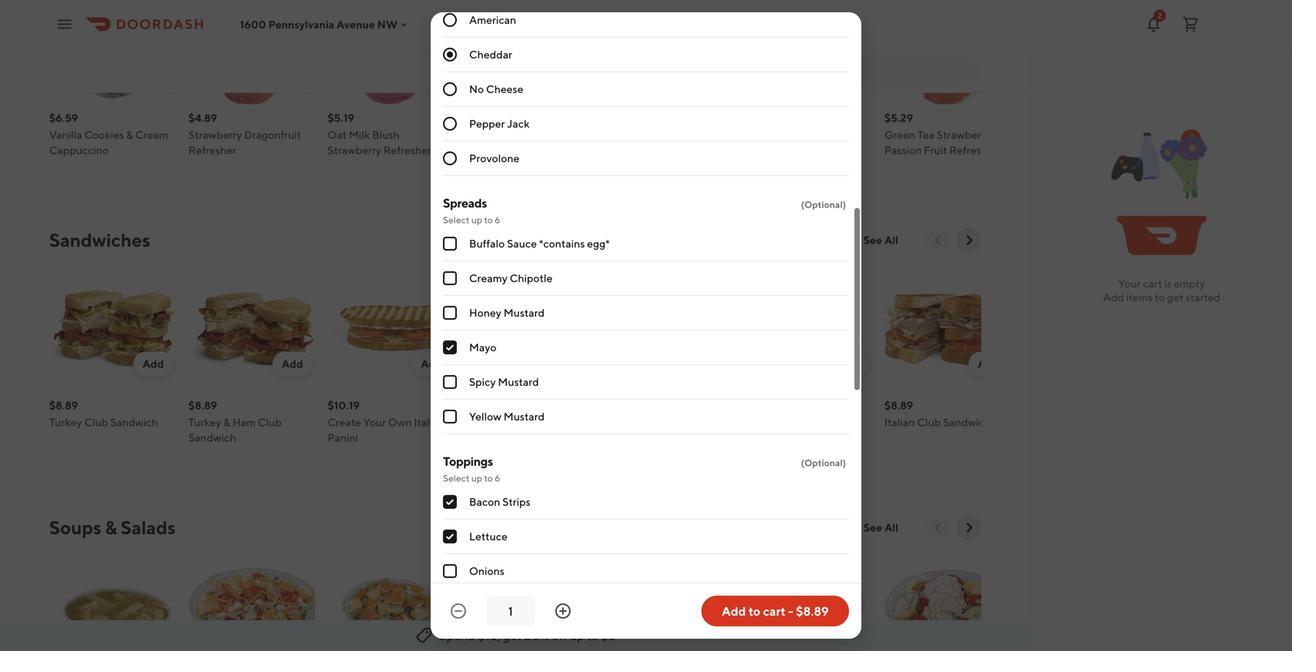 Task type: describe. For each thing, give the bounding box(es) containing it.
create your own oven roasted turkey panini image
[[467, 265, 594, 392]]

add for italian club sandwich
[[978, 358, 999, 370]]

freshly made garden salad image
[[467, 553, 594, 652]]

create your own italian panini image
[[328, 265, 455, 392]]

turkey & ham club sandwich image
[[188, 265, 315, 392]]

sandwich inside the "$8.89 turkey club sandwich"
[[110, 416, 158, 429]]

$5.29 green tea strawberry passion fruit refresher
[[885, 112, 998, 157]]

notification bell image
[[1145, 15, 1163, 33]]

$10.19 for $10.19 create your own oven roasted turkey panini
[[467, 399, 499, 412]]

$8.89 for $8.89 chicken salad club sandwich
[[606, 399, 635, 412]]

next button of carousel image
[[962, 520, 977, 536]]

create for panini
[[328, 416, 361, 429]]

club inside $8.89 bacon avocado club sandwich
[[824, 416, 848, 429]]

$10.19 for $10.19 create your own italian panini
[[328, 399, 360, 412]]

group containing american
[[443, 0, 849, 176]]

$5.19
[[328, 112, 354, 124]]

Bacon Strips checkbox
[[443, 495, 457, 509]]

leche
[[791, 128, 822, 141]]

$8.89 bacon avocado club sandwich
[[745, 399, 848, 444]]

create for roasted
[[467, 416, 500, 429]]

add for salted caramel cappuccino
[[560, 70, 582, 83]]

up for toppings
[[471, 473, 482, 484]]

$6.59
[[49, 112, 78, 124]]

vanilla
[[49, 128, 82, 141]]

started
[[1186, 291, 1221, 304]]

egg*
[[587, 237, 610, 250]]

blush
[[372, 128, 400, 141]]

Provolone radio
[[443, 152, 457, 165]]

spend $15, get 20% off up to $5
[[439, 629, 616, 643]]

yellow
[[469, 410, 502, 423]]

$8.89 for $8.89 turkey club sandwich
[[49, 399, 78, 412]]

club inside $8.89 italian club sandwich
[[917, 416, 941, 429]]

strawberry inside "$5.19 oat milk blush strawberry refresher"
[[328, 144, 381, 157]]

6 for spreads
[[495, 215, 500, 225]]

Cheddar radio
[[443, 48, 457, 62]]

empty
[[1174, 277, 1205, 290]]

cart inside button
[[763, 604, 786, 619]]

chocolate
[[670, 128, 721, 141]]

$5
[[601, 629, 616, 643]]

refresher inside $5.29 green tea strawberry passion fruit refresher
[[950, 144, 998, 157]]

no cheese
[[469, 83, 524, 95]]

$8.89 inside button
[[796, 604, 829, 619]]

0 items, open order cart image
[[1182, 15, 1200, 33]]

select for toppings
[[443, 473, 470, 484]]

$4.89 strawberry dragonfruit refresher
[[188, 112, 301, 157]]

salads
[[121, 517, 176, 539]]

American radio
[[443, 13, 457, 27]]

cheddar
[[469, 48, 512, 61]]

sauce
[[507, 237, 537, 250]]

caramel hot chocolate image
[[606, 0, 733, 104]]

italian inside $8.89 italian club sandwich
[[885, 416, 915, 429]]

& inside $6.59 vanilla cookies & cream cappuccino
[[126, 128, 133, 141]]

to inside button
[[749, 604, 761, 619]]

spend
[[439, 629, 476, 643]]

6 for toppings
[[495, 473, 500, 484]]

$4.89
[[188, 112, 217, 124]]

cookies
[[84, 128, 124, 141]]

spreads group
[[443, 195, 849, 435]]

mayo
[[469, 341, 497, 354]]

turkey inside $10.19 create your own oven roasted turkey panini
[[510, 432, 543, 444]]

chicken noodle soup image
[[49, 553, 176, 652]]

previous button of carousel image
[[931, 233, 946, 248]]

sandwiches
[[49, 229, 150, 251]]

caramel inside $5.79 salted caramel cappuccino
[[500, 128, 542, 141]]

Mayo checkbox
[[443, 341, 457, 355]]

tea
[[918, 128, 935, 141]]

latte
[[824, 128, 850, 141]]

select for spreads
[[443, 215, 470, 225]]

dulce de leche latte image
[[745, 0, 872, 104]]

is
[[1165, 277, 1172, 290]]

add for create your own italian panini
[[421, 358, 442, 370]]

$10.19 create your own italian panini
[[328, 399, 444, 444]]

$8.89 turkey & ham club sandwich
[[188, 399, 282, 444]]

$10.19 create your own oven roasted turkey panini
[[467, 399, 580, 444]]

Current quantity is 1 number field
[[495, 603, 526, 620]]

chicken salad club sandwich image
[[606, 265, 733, 392]]

your for $10.19 create your own oven roasted turkey panini
[[503, 416, 525, 429]]

Search Wawa search field
[[745, 62, 966, 79]]

fruit
[[924, 144, 947, 157]]

add for oat milk blush strawberry refresher
[[421, 70, 442, 83]]

freshly made chef salad image
[[745, 553, 872, 652]]

no
[[469, 83, 484, 95]]

jack
[[507, 117, 530, 130]]

Pepper Jack radio
[[443, 117, 457, 131]]

oat milk blush strawberry refresher image
[[328, 0, 455, 104]]

italian inside $10.19 create your own italian panini
[[414, 416, 444, 429]]

$15,
[[478, 629, 501, 643]]

avenue
[[337, 18, 375, 31]]

add for green tea strawberry passion fruit refresher
[[978, 70, 999, 83]]

add for create your own oven roasted turkey panini
[[560, 358, 582, 370]]

20%
[[524, 629, 550, 643]]

cream
[[135, 128, 168, 141]]

$5.19 oat milk blush strawberry refresher
[[328, 112, 431, 157]]

turkey club sandwich image
[[49, 265, 176, 392]]

club inside the "$8.89 turkey club sandwich"
[[84, 416, 108, 429]]

Lettuce checkbox
[[443, 530, 457, 544]]

toppings
[[443, 454, 493, 469]]

buffalo
[[469, 237, 505, 250]]

mustard for spicy mustard
[[498, 376, 539, 388]]

1600 pennsylvania avenue nw
[[240, 18, 398, 31]]

1600 pennsylvania avenue nw button
[[240, 18, 410, 31]]

panini inside $10.19 create your own oven roasted turkey panini
[[545, 432, 575, 444]]

add for dulce de leche latte
[[839, 70, 860, 83]]

yellow mustard
[[469, 410, 545, 423]]

increase quantity by 1 image
[[554, 602, 572, 621]]

milk
[[349, 128, 370, 141]]

turkey for turkey & ham club sandwich
[[188, 416, 221, 429]]

onions
[[469, 565, 505, 578]]

Onions checkbox
[[443, 565, 457, 578]]

avocado
[[779, 416, 822, 429]]

cappuccino inside $5.79 salted caramel cappuccino
[[467, 144, 526, 157]]

Honey Mustard checkbox
[[443, 306, 457, 320]]

bacon avocado club sandwich image
[[745, 265, 872, 392]]

chicken salad garden salad with one green image
[[885, 553, 1012, 652]]

$5.79 salted caramel cappuccino
[[467, 112, 542, 157]]

to left $5
[[587, 629, 599, 643]]

$6.59 vanilla cookies & cream cappuccino
[[49, 112, 168, 157]]

to inside spreads select up to 6
[[484, 215, 493, 225]]

cheese
[[486, 83, 524, 95]]

provolone
[[469, 152, 520, 165]]

$8.89 italian club sandwich
[[885, 399, 991, 429]]

strawberry inside $5.29 green tea strawberry passion fruit refresher
[[937, 128, 991, 141]]

roasted
[[467, 432, 508, 444]]

2
[[1158, 11, 1162, 20]]

passion
[[885, 144, 922, 157]]

off
[[552, 629, 567, 643]]

to inside toppings select up to 6
[[484, 473, 493, 484]]

Spicy Mustard checkbox
[[443, 375, 457, 389]]

spicy
[[469, 376, 496, 388]]

strawberry inside $4.89 strawberry dragonfruit refresher
[[188, 128, 242, 141]]

1 vertical spatial get
[[503, 629, 522, 643]]

pepper jack
[[469, 117, 530, 130]]

vanilla cookies & cream cappuccino image
[[49, 0, 176, 104]]



Task type: vqa. For each thing, say whether or not it's contained in the screenshot.


Task type: locate. For each thing, give the bounding box(es) containing it.
see left previous button of carousel icon
[[864, 234, 883, 247]]

1 horizontal spatial your
[[503, 416, 525, 429]]

see all link left previous button of carousel icon
[[855, 228, 908, 253]]

crispy chicken blt salad with one green image
[[606, 553, 733, 652]]

dialog
[[431, 0, 862, 652]]

own left yellow mustard checkbox
[[388, 416, 412, 429]]

2 horizontal spatial strawberry
[[937, 128, 991, 141]]

0 horizontal spatial your
[[363, 416, 386, 429]]

-
[[788, 604, 794, 619]]

mustard down chipotle
[[504, 307, 545, 319]]

1 cappuccino from the left
[[49, 144, 109, 157]]

0 vertical spatial select
[[443, 215, 470, 225]]

(optional) for spreads
[[801, 199, 846, 210]]

add button
[[412, 64, 452, 89], [412, 64, 452, 89], [551, 64, 591, 89], [551, 64, 591, 89], [690, 64, 730, 89], [690, 64, 730, 89], [830, 64, 869, 89], [830, 64, 869, 89], [969, 64, 1009, 89], [969, 64, 1009, 89], [133, 352, 173, 377], [133, 352, 173, 377], [273, 352, 312, 377], [273, 352, 312, 377], [412, 352, 452, 377], [412, 352, 452, 377], [551, 352, 591, 377], [551, 352, 591, 377], [690, 352, 730, 377], [690, 352, 730, 377], [830, 352, 869, 377], [830, 352, 869, 377], [969, 352, 1009, 377], [969, 352, 1009, 377]]

see all left previous button of carousel icon
[[864, 234, 898, 247]]

select inside toppings select up to 6
[[443, 473, 470, 484]]

see all
[[864, 234, 898, 247], [864, 522, 898, 534]]

next button of carousel image
[[962, 233, 977, 248]]

club inside $8.89 turkey & ham club sandwich
[[258, 416, 282, 429]]

0 horizontal spatial caramel
[[500, 128, 542, 141]]

cart left is
[[1143, 277, 1162, 290]]

ham
[[233, 416, 256, 429]]

up down toppings
[[471, 473, 482, 484]]

soups & salads link
[[49, 516, 176, 540]]

see all left previous button of carousel image
[[864, 522, 898, 534]]

turkey inside $8.89 turkey & ham club sandwich
[[188, 416, 221, 429]]

see all link for soups & salads
[[855, 516, 908, 540]]

Buffalo Sauce *contains egg* checkbox
[[443, 237, 457, 251]]

panini inside $10.19 create your own italian panini
[[328, 432, 358, 444]]

spicy mustard
[[469, 376, 539, 388]]

add for bacon avocado club sandwich
[[839, 358, 860, 370]]

turkey inside the "$8.89 turkey club sandwich"
[[49, 416, 82, 429]]

1600
[[240, 18, 266, 31]]

2 6 from the top
[[495, 473, 500, 484]]

0 horizontal spatial strawberry
[[188, 128, 242, 141]]

spreads
[[443, 196, 487, 210]]

1 horizontal spatial get
[[1167, 291, 1184, 304]]

your inside your cart is empty add items to get started
[[1119, 277, 1141, 290]]

1 italian from the left
[[414, 416, 444, 429]]

1 own from the left
[[388, 416, 412, 429]]

strawberry down $4.89 on the top left
[[188, 128, 242, 141]]

5 club from the left
[[917, 416, 941, 429]]

decrease quantity by 1 image
[[449, 602, 468, 621]]

up right off
[[570, 629, 585, 643]]

0 vertical spatial see all
[[864, 234, 898, 247]]

1 vertical spatial bacon
[[469, 496, 500, 508]]

3 refresher from the left
[[950, 144, 998, 157]]

$8.89 inside $8.89 bacon avocado club sandwich
[[745, 399, 774, 412]]

add for turkey club sandwich
[[143, 358, 164, 370]]

select
[[443, 215, 470, 225], [443, 473, 470, 484]]

2 panini from the left
[[545, 432, 575, 444]]

bacon left strips
[[469, 496, 500, 508]]

select inside spreads select up to 6
[[443, 215, 470, 225]]

mustard
[[504, 307, 545, 319], [498, 376, 539, 388], [504, 410, 545, 423]]

chicken
[[606, 416, 647, 429]]

group
[[443, 0, 849, 176]]

all for sandwiches
[[885, 234, 898, 247]]

your right yellow on the left
[[503, 416, 525, 429]]

dulce de leche latte
[[745, 128, 850, 141]]

1 see all from the top
[[864, 234, 898, 247]]

see all link for sandwiches
[[855, 228, 908, 253]]

4 club from the left
[[824, 416, 848, 429]]

1 horizontal spatial cart
[[1143, 277, 1162, 290]]

2 refresher from the left
[[384, 144, 431, 157]]

1 caramel from the left
[[500, 128, 542, 141]]

soups & salads
[[49, 517, 176, 539]]

$5.79
[[467, 112, 495, 124]]

up down spreads
[[471, 215, 482, 225]]

No Cheese radio
[[443, 82, 457, 96]]

2 see all link from the top
[[855, 516, 908, 540]]

refresher inside "$5.19 oat milk blush strawberry refresher"
[[384, 144, 431, 157]]

create inside $10.19 create your own oven roasted turkey panini
[[467, 416, 500, 429]]

salad
[[649, 416, 676, 429]]

buffalo sauce *contains egg*
[[469, 237, 610, 250]]

Yellow Mustard checkbox
[[443, 410, 457, 424]]

add for chicken salad club sandwich
[[700, 358, 721, 370]]

$10.19
[[328, 399, 360, 412], [467, 399, 499, 412]]

1 horizontal spatial refresher
[[384, 144, 431, 157]]

2 all from the top
[[885, 522, 898, 534]]

$8.89 for $8.89 bacon avocado club sandwich
[[745, 399, 774, 412]]

2 horizontal spatial turkey
[[510, 432, 543, 444]]

cart inside your cart is empty add items to get started
[[1143, 277, 1162, 290]]

see
[[864, 234, 883, 247], [864, 522, 883, 534]]

nw
[[377, 18, 398, 31]]

2 vertical spatial &
[[105, 517, 117, 539]]

see for soups & salads
[[864, 522, 883, 534]]

mustard right yellow on the left
[[504, 410, 545, 423]]

1 horizontal spatial $10.19
[[467, 399, 499, 412]]

1 (optional) from the top
[[801, 199, 846, 210]]

$8.89 inside $8.89 italian club sandwich
[[885, 399, 913, 412]]

0 horizontal spatial &
[[105, 517, 117, 539]]

sandwiches link
[[49, 228, 150, 253]]

$8.89 for $8.89 turkey & ham club sandwich
[[188, 399, 217, 412]]

your up items
[[1119, 277, 1141, 290]]

soups
[[49, 517, 101, 539]]

up inside toppings select up to 6
[[471, 473, 482, 484]]

select down toppings
[[443, 473, 470, 484]]

caramel up provolone
[[500, 128, 542, 141]]

sandwich
[[110, 416, 158, 429], [943, 416, 991, 429], [188, 432, 236, 444], [606, 432, 654, 444], [745, 432, 793, 444]]

1 vertical spatial select
[[443, 473, 470, 484]]

all for soups & salads
[[885, 522, 898, 534]]

$8.89 for $8.89 italian club sandwich
[[885, 399, 913, 412]]

own inside $10.19 create your own oven roasted turkey panini
[[527, 416, 551, 429]]

1 vertical spatial see all link
[[855, 516, 908, 540]]

all left previous button of carousel icon
[[885, 234, 898, 247]]

creamy chipotle
[[469, 272, 553, 285]]

0 horizontal spatial create
[[328, 416, 361, 429]]

0 vertical spatial all
[[885, 234, 898, 247]]

green
[[885, 128, 915, 141]]

bacon inside $8.89 bacon avocado club sandwich
[[745, 416, 777, 429]]

sandwich inside $8.89 chicken salad club sandwich
[[606, 432, 654, 444]]

2 vertical spatial up
[[570, 629, 585, 643]]

strawberry dragonfruit refresher image
[[188, 0, 315, 104]]

1 horizontal spatial cappuccino
[[467, 144, 526, 157]]

2 create from the left
[[467, 416, 500, 429]]

1 vertical spatial mustard
[[498, 376, 539, 388]]

your
[[1119, 277, 1141, 290], [363, 416, 386, 429], [503, 416, 525, 429]]

0 horizontal spatial bacon
[[469, 496, 500, 508]]

$8.89 inside $8.89 chicken salad club sandwich
[[606, 399, 635, 412]]

$10.19 inside $10.19 create your own italian panini
[[328, 399, 360, 412]]

sandwich inside $8.89 turkey & ham club sandwich
[[188, 432, 236, 444]]

1 horizontal spatial panini
[[545, 432, 575, 444]]

see all for sandwiches
[[864, 234, 898, 247]]

1 vertical spatial all
[[885, 522, 898, 534]]

see all link left previous button of carousel image
[[855, 516, 908, 540]]

honey mustard
[[469, 307, 545, 319]]

own left oven
[[527, 416, 551, 429]]

& left cream on the left top of the page
[[126, 128, 133, 141]]

italian
[[414, 416, 444, 429], [885, 416, 915, 429]]

strawberry down milk
[[328, 144, 381, 157]]

2 own from the left
[[527, 416, 551, 429]]

bacon inside toppings group
[[469, 496, 500, 508]]

0 vertical spatial mustard
[[504, 307, 545, 319]]

add inside your cart is empty add items to get started
[[1103, 291, 1124, 304]]

get right "$15,"
[[503, 629, 522, 643]]

club inside $8.89 chicken salad club sandwich
[[678, 416, 702, 429]]

1 horizontal spatial italian
[[885, 416, 915, 429]]

strips
[[503, 496, 531, 508]]

lettuce
[[469, 530, 508, 543]]

custom salad with one green image
[[188, 553, 315, 652]]

creamy
[[469, 272, 508, 285]]

chipotle
[[510, 272, 553, 285]]

your for $10.19 create your own italian panini
[[363, 416, 386, 429]]

2 horizontal spatial &
[[224, 416, 230, 429]]

your inside $10.19 create your own italian panini
[[363, 416, 386, 429]]

add to cart - $8.89 button
[[702, 596, 849, 627]]

get
[[1167, 291, 1184, 304], [503, 629, 522, 643]]

refresher
[[188, 144, 236, 157], [384, 144, 431, 157], [950, 144, 998, 157]]

(optional) inside toppings group
[[801, 458, 846, 468]]

strawberry up fruit on the top
[[937, 128, 991, 141]]

$8.89 chicken salad club sandwich
[[606, 399, 702, 444]]

1 6 from the top
[[495, 215, 500, 225]]

0 horizontal spatial own
[[388, 416, 412, 429]]

oven
[[553, 416, 580, 429]]

0 horizontal spatial $10.19
[[328, 399, 360, 412]]

(optional) for toppings
[[801, 458, 846, 468]]

your cart is empty add items to get started
[[1103, 277, 1221, 304]]

cappuccino inside $6.59 vanilla cookies & cream cappuccino
[[49, 144, 109, 157]]

up inside spreads select up to 6
[[471, 215, 482, 225]]

all left previous button of carousel image
[[885, 522, 898, 534]]

own for italian
[[388, 416, 412, 429]]

0 vertical spatial 6
[[495, 215, 500, 225]]

1 create from the left
[[328, 416, 361, 429]]

1 see all link from the top
[[855, 228, 908, 253]]

6 up buffalo
[[495, 215, 500, 225]]

2 club from the left
[[258, 416, 282, 429]]

2 horizontal spatial refresher
[[950, 144, 998, 157]]

pepper
[[469, 117, 505, 130]]

& inside $8.89 turkey & ham club sandwich
[[224, 416, 230, 429]]

refresher right fruit on the top
[[950, 144, 998, 157]]

turkey for turkey club sandwich
[[49, 416, 82, 429]]

own inside $10.19 create your own italian panini
[[388, 416, 412, 429]]

1 refresher from the left
[[188, 144, 236, 157]]

your left yellow mustard checkbox
[[363, 416, 386, 429]]

previous button of carousel image
[[931, 520, 946, 536]]

2 $10.19 from the left
[[467, 399, 499, 412]]

refresher down $4.89 on the top left
[[188, 144, 236, 157]]

1 panini from the left
[[328, 432, 358, 444]]

3 club from the left
[[678, 416, 702, 429]]

to left -
[[749, 604, 761, 619]]

see for sandwiches
[[864, 234, 883, 247]]

caramel left hot
[[606, 128, 648, 141]]

& right soups
[[105, 517, 117, 539]]

1 see from the top
[[864, 234, 883, 247]]

cart
[[1143, 277, 1162, 290], [763, 604, 786, 619]]

your inside $10.19 create your own oven roasted turkey panini
[[503, 416, 525, 429]]

cappuccino
[[49, 144, 109, 157], [467, 144, 526, 157]]

& inside soups & salads link
[[105, 517, 117, 539]]

create inside $10.19 create your own italian panini
[[328, 416, 361, 429]]

dragonfruit
[[244, 128, 301, 141]]

dulce
[[745, 128, 774, 141]]

2 see all from the top
[[864, 522, 898, 534]]

refresher down blush
[[384, 144, 431, 157]]

0 horizontal spatial turkey
[[49, 416, 82, 429]]

2 see from the top
[[864, 522, 883, 534]]

salted
[[467, 128, 498, 141]]

2 cappuccino from the left
[[467, 144, 526, 157]]

1 vertical spatial (optional)
[[801, 458, 846, 468]]

own
[[388, 416, 412, 429], [527, 416, 551, 429]]

1 horizontal spatial turkey
[[188, 416, 221, 429]]

1 vertical spatial see all
[[864, 522, 898, 534]]

mustard for honey mustard
[[504, 307, 545, 319]]

*contains
[[539, 237, 585, 250]]

bacon strips
[[469, 496, 531, 508]]

create
[[328, 416, 361, 429], [467, 416, 500, 429]]

1 horizontal spatial own
[[527, 416, 551, 429]]

1 horizontal spatial &
[[126, 128, 133, 141]]

1 select from the top
[[443, 215, 470, 225]]

get down is
[[1167, 291, 1184, 304]]

2 (optional) from the top
[[801, 458, 846, 468]]

italian club sandwich image
[[885, 265, 1012, 392]]

1 vertical spatial &
[[224, 416, 230, 429]]

club
[[84, 416, 108, 429], [258, 416, 282, 429], [678, 416, 702, 429], [824, 416, 848, 429], [917, 416, 941, 429]]

0 vertical spatial bacon
[[745, 416, 777, 429]]

dialog containing spreads
[[431, 0, 862, 652]]

to up bacon strips
[[484, 473, 493, 484]]

0 vertical spatial get
[[1167, 291, 1184, 304]]

honey
[[469, 307, 502, 319]]

hot
[[650, 128, 668, 141]]

toppings select up to 6
[[443, 454, 500, 484]]

add
[[421, 70, 442, 83], [560, 70, 582, 83], [700, 70, 721, 83], [839, 70, 860, 83], [978, 70, 999, 83], [1103, 291, 1124, 304], [143, 358, 164, 370], [282, 358, 303, 370], [421, 358, 442, 370], [560, 358, 582, 370], [700, 358, 721, 370], [839, 358, 860, 370], [978, 358, 999, 370], [722, 604, 746, 619]]

$8.89
[[49, 399, 78, 412], [188, 399, 217, 412], [606, 399, 635, 412], [745, 399, 774, 412], [885, 399, 913, 412], [796, 604, 829, 619]]

oat
[[328, 128, 347, 141]]

add inside "add to cart - $8.89" button
[[722, 604, 746, 619]]

cappuccino down vanilla
[[49, 144, 109, 157]]

caramel hot chocolate
[[606, 128, 721, 141]]

add to cart - $8.89
[[722, 604, 829, 619]]

6 inside spreads select up to 6
[[495, 215, 500, 225]]

green tea strawberry passion fruit refresher image
[[885, 0, 1012, 104]]

1 horizontal spatial bacon
[[745, 416, 777, 429]]

cappuccino down the salted
[[467, 144, 526, 157]]

$5.29
[[885, 112, 913, 124]]

0 vertical spatial up
[[471, 215, 482, 225]]

2 horizontal spatial your
[[1119, 277, 1141, 290]]

see all for soups & salads
[[864, 522, 898, 534]]

0 vertical spatial see
[[864, 234, 883, 247]]

0 horizontal spatial refresher
[[188, 144, 236, 157]]

pennsylvania
[[268, 18, 334, 31]]

(optional) down avocado
[[801, 458, 846, 468]]

all
[[885, 234, 898, 247], [885, 522, 898, 534]]

1 all from the top
[[885, 234, 898, 247]]

0 horizontal spatial get
[[503, 629, 522, 643]]

up for spreads
[[471, 215, 482, 225]]

see left previous button of carousel image
[[864, 522, 883, 534]]

1 horizontal spatial strawberry
[[328, 144, 381, 157]]

bacon left avocado
[[745, 416, 777, 429]]

0 vertical spatial &
[[126, 128, 133, 141]]

0 horizontal spatial cart
[[763, 604, 786, 619]]

$8.89 inside $8.89 turkey & ham club sandwich
[[188, 399, 217, 412]]

american
[[469, 13, 516, 26]]

(optional) inside spreads "group"
[[801, 199, 846, 210]]

0 vertical spatial see all link
[[855, 228, 908, 253]]

breaded chicken caesar salad image
[[328, 553, 455, 652]]

own for oven
[[527, 416, 551, 429]]

$10.19 inside $10.19 create your own oven roasted turkey panini
[[467, 399, 499, 412]]

sandwich inside $8.89 italian club sandwich
[[943, 416, 991, 429]]

mustard right spicy
[[498, 376, 539, 388]]

(optional) down latte
[[801, 199, 846, 210]]

panini
[[328, 432, 358, 444], [545, 432, 575, 444]]

de
[[776, 128, 789, 141]]

1 horizontal spatial create
[[467, 416, 500, 429]]

items
[[1126, 291, 1153, 304]]

1 vertical spatial see
[[864, 522, 883, 534]]

to up buffalo
[[484, 215, 493, 225]]

cart left -
[[763, 604, 786, 619]]

0 vertical spatial (optional)
[[801, 199, 846, 210]]

select down spreads
[[443, 215, 470, 225]]

turkey
[[49, 416, 82, 429], [188, 416, 221, 429], [510, 432, 543, 444]]

$8.89 turkey club sandwich
[[49, 399, 158, 429]]

1 $10.19 from the left
[[328, 399, 360, 412]]

1 horizontal spatial caramel
[[606, 128, 648, 141]]

salted caramel cappuccino image
[[467, 0, 594, 104]]

1 vertical spatial up
[[471, 473, 482, 484]]

0 horizontal spatial cappuccino
[[49, 144, 109, 157]]

6 up bacon strips
[[495, 473, 500, 484]]

& left ham
[[224, 416, 230, 429]]

spreads select up to 6
[[443, 196, 500, 225]]

get inside your cart is empty add items to get started
[[1167, 291, 1184, 304]]

2 italian from the left
[[885, 416, 915, 429]]

caramel
[[500, 128, 542, 141], [606, 128, 648, 141]]

1 vertical spatial cart
[[763, 604, 786, 619]]

2 select from the top
[[443, 473, 470, 484]]

toppings group
[[443, 453, 849, 652]]

refresher inside $4.89 strawberry dragonfruit refresher
[[188, 144, 236, 157]]

bacon
[[745, 416, 777, 429], [469, 496, 500, 508]]

1 vertical spatial 6
[[495, 473, 500, 484]]

open menu image
[[55, 15, 74, 33]]

0 horizontal spatial panini
[[328, 432, 358, 444]]

$8.89 inside the "$8.89 turkey club sandwich"
[[49, 399, 78, 412]]

to inside your cart is empty add items to get started
[[1155, 291, 1165, 304]]

Creamy Chipotle checkbox
[[443, 272, 457, 285]]

2 caramel from the left
[[606, 128, 648, 141]]

add for turkey & ham club sandwich
[[282, 358, 303, 370]]

(optional)
[[801, 199, 846, 210], [801, 458, 846, 468]]

mustard for yellow mustard
[[504, 410, 545, 423]]

6
[[495, 215, 500, 225], [495, 473, 500, 484]]

sandwich inside $8.89 bacon avocado club sandwich
[[745, 432, 793, 444]]

to down is
[[1155, 291, 1165, 304]]

6 inside toppings select up to 6
[[495, 473, 500, 484]]

1 club from the left
[[84, 416, 108, 429]]

0 horizontal spatial italian
[[414, 416, 444, 429]]

0 vertical spatial cart
[[1143, 277, 1162, 290]]

2 vertical spatial mustard
[[504, 410, 545, 423]]



